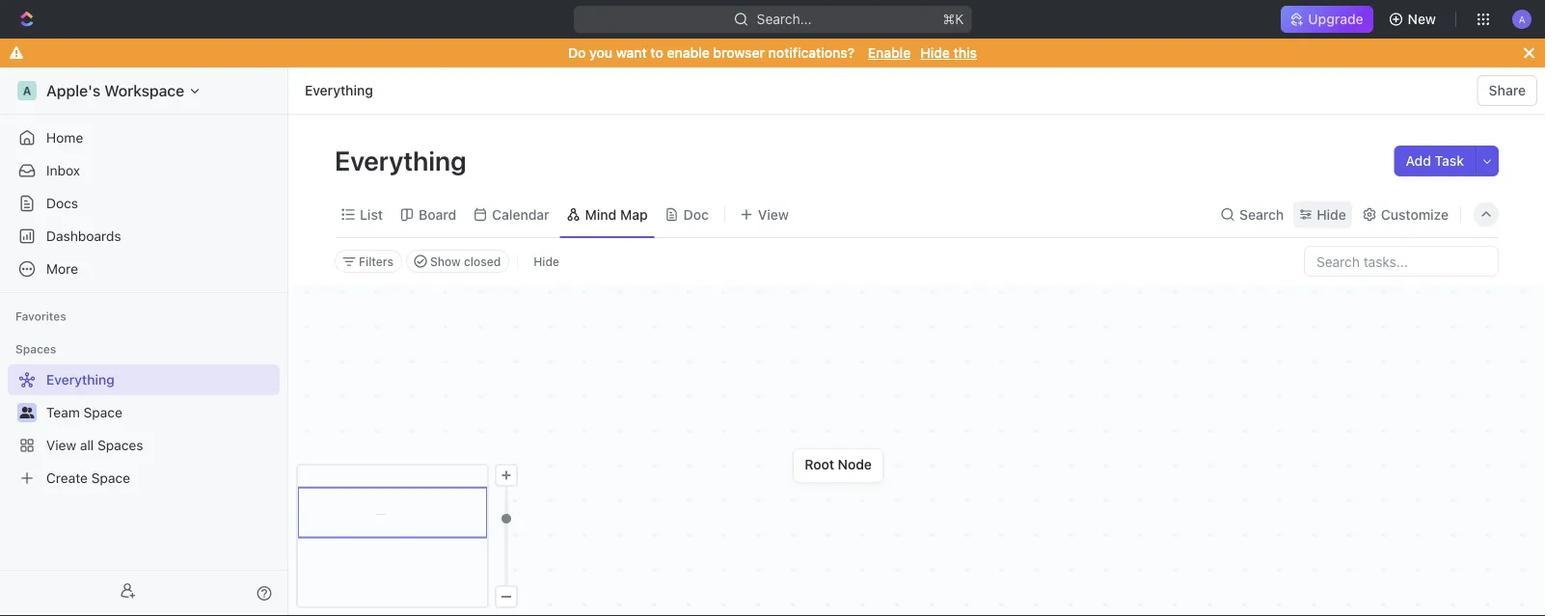 Task type: vqa. For each thing, say whether or not it's contained in the screenshot.
Customize button
yes



Task type: locate. For each thing, give the bounding box(es) containing it.
add
[[1406, 153, 1431, 169]]

view left all
[[46, 437, 76, 453]]

doc
[[684, 206, 709, 222]]

a up share
[[1519, 13, 1525, 24]]

view inside button
[[758, 206, 789, 222]]

0 vertical spatial everything link
[[300, 79, 378, 102]]

sidebar navigation
[[0, 68, 292, 616]]

spaces
[[15, 342, 56, 356], [97, 437, 143, 453]]

1 horizontal spatial a
[[1519, 13, 1525, 24]]

home
[[46, 130, 83, 146]]

search
[[1240, 206, 1284, 222]]

spaces down favorites button
[[15, 342, 56, 356]]

enable
[[667, 45, 710, 61]]

0 horizontal spatial spaces
[[15, 342, 56, 356]]

0 vertical spatial everything
[[305, 82, 373, 98]]

a inside navigation
[[23, 84, 31, 97]]

1 horizontal spatial spaces
[[97, 437, 143, 453]]

hide down calendar
[[534, 255, 559, 268]]

apple's workspace, , element
[[17, 81, 37, 100]]

1 vertical spatial view
[[46, 437, 76, 453]]

hide inside dropdown button
[[1317, 206, 1346, 222]]

mind map
[[585, 206, 648, 222]]

map
[[620, 206, 648, 222]]

0 horizontal spatial view
[[46, 437, 76, 453]]

1 horizontal spatial view
[[758, 206, 789, 222]]

everything inside sidebar navigation
[[46, 372, 115, 388]]

team space link
[[46, 397, 276, 428]]

spaces right all
[[97, 437, 143, 453]]

1 horizontal spatial hide
[[921, 45, 950, 61]]

add task button
[[1394, 146, 1476, 177]]

0 vertical spatial hide
[[921, 45, 950, 61]]

2 vertical spatial everything
[[46, 372, 115, 388]]

customize button
[[1356, 201, 1455, 228]]

home link
[[8, 123, 280, 153]]

new button
[[1381, 4, 1448, 35]]

do you want to enable browser notifications? enable hide this
[[568, 45, 977, 61]]

tree containing everything
[[8, 365, 280, 494]]

view right doc
[[758, 206, 789, 222]]

docs
[[46, 195, 78, 211]]

view
[[758, 206, 789, 222], [46, 437, 76, 453]]

2 vertical spatial hide
[[534, 255, 559, 268]]

calendar link
[[488, 201, 550, 228]]

1 vertical spatial spaces
[[97, 437, 143, 453]]

space down view all spaces
[[91, 470, 130, 486]]

favorites
[[15, 310, 66, 323]]

tree inside sidebar navigation
[[8, 365, 280, 494]]

dashboards
[[46, 228, 121, 244]]

space inside the team space link
[[84, 405, 122, 421]]

1 vertical spatial space
[[91, 470, 130, 486]]

all
[[80, 437, 94, 453]]

2 horizontal spatial hide
[[1317, 206, 1346, 222]]

view for view
[[758, 206, 789, 222]]

space up view all spaces
[[84, 405, 122, 421]]

hide
[[921, 45, 950, 61], [1317, 206, 1346, 222], [534, 255, 559, 268]]

list link
[[356, 201, 383, 228]]

0 horizontal spatial hide
[[534, 255, 559, 268]]

hide left "this"
[[921, 45, 950, 61]]

tree
[[8, 365, 280, 494]]

1 vertical spatial a
[[23, 84, 31, 97]]

team
[[46, 405, 80, 421]]

new
[[1408, 11, 1436, 27]]

list
[[360, 206, 383, 222]]

everything
[[305, 82, 373, 98], [335, 144, 472, 176], [46, 372, 115, 388]]

0 vertical spatial view
[[758, 206, 789, 222]]

view all spaces link
[[8, 430, 276, 461]]

everything link
[[300, 79, 378, 102], [8, 365, 276, 395]]

calendar
[[492, 206, 550, 222]]

0 horizontal spatial a
[[23, 84, 31, 97]]

share button
[[1477, 75, 1538, 106]]

space inside create space link
[[91, 470, 130, 486]]

view for view all spaces
[[46, 437, 76, 453]]

upgrade
[[1308, 11, 1364, 27]]

hide button
[[526, 250, 567, 273]]

space
[[84, 405, 122, 421], [91, 470, 130, 486]]

1 vertical spatial hide
[[1317, 206, 1346, 222]]

create space
[[46, 470, 130, 486]]

doc link
[[680, 201, 709, 228]]

mind map link
[[581, 201, 648, 228]]

a left apple's
[[23, 84, 31, 97]]

0 vertical spatial a
[[1519, 13, 1525, 24]]

⌘k
[[943, 11, 964, 27]]

hide right search
[[1317, 206, 1346, 222]]

browser
[[713, 45, 765, 61]]

view inside sidebar navigation
[[46, 437, 76, 453]]

0 vertical spatial space
[[84, 405, 122, 421]]

a
[[1519, 13, 1525, 24], [23, 84, 31, 97]]

add task
[[1406, 153, 1464, 169]]

1 vertical spatial everything link
[[8, 365, 276, 395]]

None range field
[[495, 487, 518, 586]]



Task type: describe. For each thing, give the bounding box(es) containing it.
want
[[616, 45, 647, 61]]

1 horizontal spatial everything link
[[300, 79, 378, 102]]

favorites button
[[8, 305, 74, 328]]

view button
[[733, 201, 796, 228]]

show closed button
[[406, 250, 510, 273]]

create
[[46, 470, 88, 486]]

to
[[651, 45, 663, 61]]

show
[[430, 255, 461, 268]]

search...
[[757, 11, 812, 27]]

apple's workspace
[[46, 82, 184, 100]]

filters button
[[335, 250, 402, 273]]

Search tasks... text field
[[1305, 247, 1498, 276]]

a inside dropdown button
[[1519, 13, 1525, 24]]

search button
[[1215, 201, 1290, 228]]

hide inside button
[[534, 255, 559, 268]]

share
[[1489, 82, 1526, 98]]

inbox
[[46, 163, 80, 178]]

this
[[954, 45, 977, 61]]

show closed
[[430, 255, 501, 268]]

board
[[419, 206, 456, 222]]

space for team space
[[84, 405, 122, 421]]

task
[[1435, 153, 1464, 169]]

board link
[[415, 201, 456, 228]]

dashboards link
[[8, 221, 280, 252]]

space for create space
[[91, 470, 130, 486]]

notifications?
[[768, 45, 855, 61]]

team space
[[46, 405, 122, 421]]

user group image
[[20, 407, 34, 419]]

you
[[589, 45, 613, 61]]

mind
[[585, 206, 617, 222]]

workspace
[[104, 82, 184, 100]]

more button
[[8, 254, 280, 285]]

customize
[[1381, 206, 1449, 222]]

spaces inside tree
[[97, 437, 143, 453]]

1 vertical spatial everything
[[335, 144, 472, 176]]

inbox link
[[8, 155, 280, 186]]

view all spaces
[[46, 437, 143, 453]]

hide button
[[1294, 201, 1352, 228]]

more
[[46, 261, 78, 277]]

upgrade link
[[1281, 6, 1373, 33]]

0 vertical spatial spaces
[[15, 342, 56, 356]]

view button
[[733, 192, 796, 237]]

0 horizontal spatial everything link
[[8, 365, 276, 395]]

a button
[[1507, 4, 1538, 35]]

do
[[568, 45, 586, 61]]

enable
[[868, 45, 911, 61]]

closed
[[464, 255, 501, 268]]

filters
[[359, 255, 394, 268]]

create space link
[[8, 463, 276, 494]]

docs link
[[8, 188, 280, 219]]

apple's
[[46, 82, 101, 100]]



